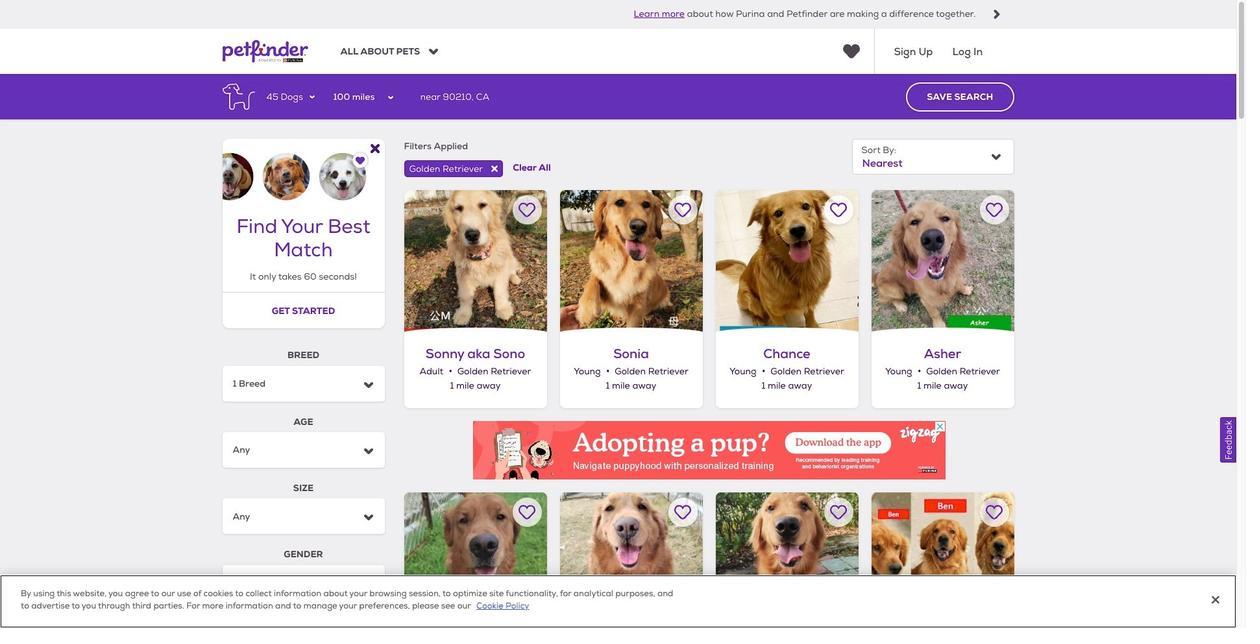 Task type: vqa. For each thing, say whether or not it's contained in the screenshot.
the Tucker, adoptable Dog, Adult Male Golden Retriever, 1 mile away. image
yes



Task type: describe. For each thing, give the bounding box(es) containing it.
chance, adoptable dog, young male golden retriever, 1 mile away. image
[[716, 190, 858, 333]]

ben , adoptable dog, young male golden retriever, 1 mile away. image
[[871, 492, 1014, 628]]

petfinder home image
[[222, 29, 308, 74]]

potential dog matches image
[[222, 139, 385, 201]]

tucker, adoptable dog, adult male golden retriever, 1 mile away. image
[[404, 492, 547, 628]]

advertisement element
[[473, 421, 945, 479]]

asher , adoptable dog, young male golden retriever, 1 mile away. image
[[871, 190, 1014, 333]]



Task type: locate. For each thing, give the bounding box(es) containing it.
privacy alert dialog
[[0, 575, 1237, 628]]

sonia, adoptable dog, young female golden retriever, 1 mile away. image
[[560, 190, 703, 333]]

cali, adoptable dog, young female golden retriever, 1 mile away. image
[[716, 492, 858, 628]]

main content
[[0, 74, 1237, 628]]

zena aka xia baio , adoptable dog, adult female golden retriever, 1 mile away. image
[[560, 492, 703, 628]]

sonny aka sono, adoptable dog, adult male golden retriever, 1 mile away. image
[[404, 190, 547, 333]]



